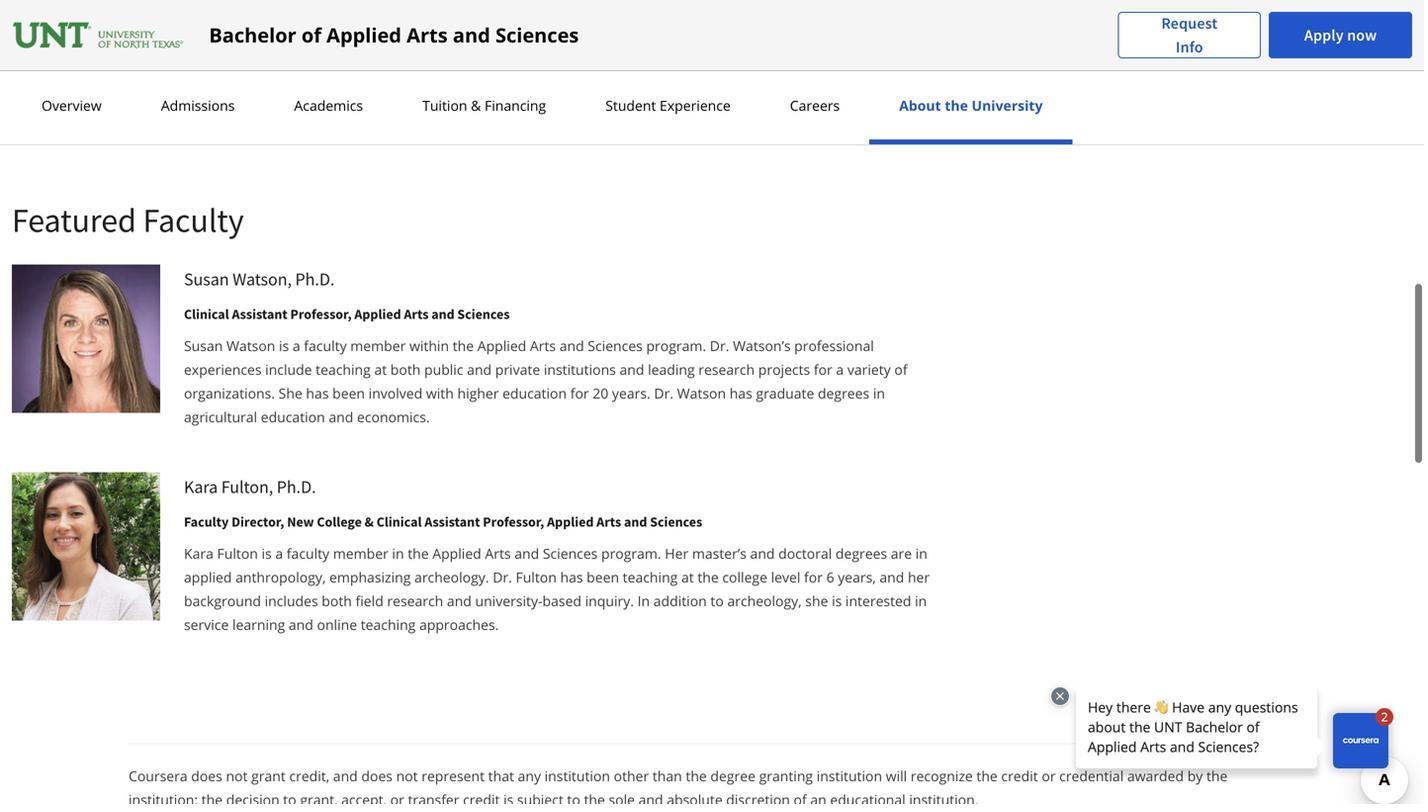 Task type: describe. For each thing, give the bounding box(es) containing it.
leading
[[648, 360, 695, 379]]

of inside coursera does not grant credit, and does not represent that any institution other than the degree granting institution will recognize the credit or credential awarded by the institution; the decision to grant, accept, or transfer credit is subject to the sole and absolute discretion of an educational institution.
[[794, 791, 807, 804]]

her
[[908, 568, 930, 587]]

accept,
[[341, 791, 387, 804]]

featured
[[12, 199, 136, 242]]

sciences up private
[[458, 305, 510, 323]]

learning
[[232, 616, 285, 634]]

kara fulton is a faculty member in the applied arts and sciences program.  her master's and doctoral degrees are in applied anthropology, emphasizing archeology.  dr. fulton has been teaching at the college level for 6 years, and her background includes both field research and university-based inquiry.  in addition to archeology, she is interested in service learning and online teaching approaches.
[[184, 544, 930, 634]]

teaching inside the "susan watson is a faculty member within the applied arts and sciences program.  dr. watson's professional experiences include teaching at both public and private institutions and leading research projects for a variety of organizations.  she has been involved with higher education for 20 years.  dr. watson has graduate degrees in agricultural education and economics."
[[316, 360, 371, 379]]

background
[[184, 592, 261, 611]]

kara fulton, ph.d.
[[184, 476, 316, 498]]

discretion
[[727, 791, 790, 804]]

the left the decision
[[202, 791, 223, 804]]

degrees inside kara fulton is a faculty member in the applied arts and sciences program.  her master's and doctoral degrees are in applied anthropology, emphasizing archeology.  dr. fulton has been teaching at the college level for 6 years, and her background includes both field research and university-based inquiry.  in addition to archeology, she is interested in service learning and online teaching approaches.
[[836, 544, 888, 563]]

the down faculty director, new college & clinical assistant professor, applied arts and sciences
[[408, 544, 429, 563]]

institution;
[[129, 791, 198, 804]]

and up university-
[[515, 544, 539, 563]]

bachelor of applied arts and sciences
[[209, 21, 579, 48]]

represent
[[422, 767, 485, 786]]

sciences for in
[[543, 544, 598, 563]]

now
[[1348, 25, 1378, 45]]

online
[[317, 616, 357, 634]]

degrees inside the "susan watson is a faculty member within the applied arts and sciences program.  dr. watson's professional experiences include teaching at both public and private institutions and leading research projects for a variety of organizations.  she has been involved with higher education for 20 years.  dr. watson has graduate degrees in agricultural education and economics."
[[818, 384, 870, 403]]

and up in
[[624, 513, 648, 531]]

sciences for within
[[588, 337, 643, 355]]

applied up involved
[[355, 305, 401, 323]]

include
[[265, 360, 312, 379]]

than
[[653, 767, 682, 786]]

university-
[[475, 592, 543, 611]]

institutions
[[544, 360, 616, 379]]

applied for within
[[478, 337, 527, 355]]

0 horizontal spatial assistant
[[232, 305, 288, 323]]

any
[[518, 767, 541, 786]]

academics link
[[288, 96, 369, 115]]

0 vertical spatial dr.
[[710, 337, 730, 355]]

higher
[[458, 384, 499, 403]]

1 institution from the left
[[545, 767, 611, 786]]

faculty for susan watson, ph.d.
[[304, 337, 347, 355]]

ph.d. for kara fulton, ph.d.
[[277, 476, 316, 498]]

watson,
[[233, 268, 292, 291]]

and up college
[[751, 544, 775, 563]]

college
[[723, 568, 768, 587]]

applied up academics link
[[327, 21, 402, 48]]

2 horizontal spatial has
[[730, 384, 753, 403]]

awarded
[[1128, 767, 1184, 786]]

apply now button
[[1270, 12, 1413, 58]]

overview
[[42, 96, 102, 115]]

sole
[[609, 791, 635, 804]]

in inside the "susan watson is a faculty member within the applied arts and sciences program.  dr. watson's professional experiences include teaching at both public and private institutions and leading research projects for a variety of organizations.  she has been involved with higher education for 20 years.  dr. watson has graduate degrees in agricultural education and economics."
[[874, 384, 886, 403]]

includes
[[265, 592, 318, 611]]

student
[[606, 96, 656, 115]]

private
[[495, 360, 540, 379]]

and down includes
[[289, 616, 314, 634]]

with
[[426, 384, 454, 403]]

research inside the "susan watson is a faculty member within the applied arts and sciences program.  dr. watson's professional experiences include teaching at both public and private institutions and leading research projects for a variety of organizations.  she has been involved with higher education for 20 years.  dr. watson has graduate degrees in agricultural education and economics."
[[699, 360, 755, 379]]

ph.d. for susan watson, ph.d.
[[295, 268, 335, 291]]

arts for within
[[530, 337, 556, 355]]

susan watson is a faculty member within the applied arts and sciences program.  dr. watson's professional experiences include teaching at both public and private institutions and leading research projects for a variety of organizations.  she has been involved with higher education for 20 years.  dr. watson has graduate degrees in agricultural education and economics.
[[184, 337, 908, 427]]

approaches.
[[420, 616, 499, 634]]

and up approaches.
[[447, 592, 472, 611]]

graduate
[[756, 384, 815, 403]]

tuition & financing
[[423, 96, 546, 115]]

0 horizontal spatial has
[[306, 384, 329, 403]]

the down master's
[[698, 568, 719, 587]]

1 vertical spatial or
[[391, 791, 405, 804]]

research inside kara fulton is a faculty member in the applied arts and sciences program.  her master's and doctoral degrees are in applied anthropology, emphasizing archeology.  dr. fulton has been teaching at the college level for 6 years, and her background includes both field research and university-based inquiry.  in addition to archeology, she is interested in service learning and online teaching approaches.
[[387, 592, 444, 611]]

admissions
[[161, 96, 235, 115]]

coursera does not grant credit, and does not represent that any institution other than the degree granting institution will recognize the credit or credential awarded by the institution; the decision to grant, accept, or transfer credit is subject to the sole and absolute discretion of an educational institution.
[[129, 767, 1228, 804]]

bachelor
[[209, 21, 297, 48]]

featured faculty
[[12, 199, 244, 242]]

years,
[[838, 568, 876, 587]]

college
[[317, 513, 362, 531]]

coursera
[[129, 767, 188, 786]]

degree
[[711, 767, 756, 786]]

inquiry.
[[585, 592, 634, 611]]

applied for assistant
[[547, 513, 594, 531]]

been inside kara fulton is a faculty member in the applied arts and sciences program.  her master's and doctoral degrees are in applied anthropology, emphasizing archeology.  dr. fulton has been teaching at the college level for 6 years, and her background includes both field research and university-based inquiry.  in addition to archeology, she is interested in service learning and online teaching approaches.
[[587, 568, 619, 587]]

of inside the "susan watson is a faculty member within the applied arts and sciences program.  dr. watson's professional experiences include teaching at both public and private institutions and leading research projects for a variety of organizations.  she has been involved with higher education for 20 years.  dr. watson has graduate degrees in agricultural education and economics."
[[895, 360, 908, 379]]

1 vertical spatial faculty
[[184, 513, 229, 531]]

agricultural
[[184, 408, 257, 427]]

1 vertical spatial education
[[261, 408, 325, 427]]

20
[[593, 384, 609, 403]]

decision
[[226, 791, 280, 804]]

student experience
[[606, 96, 731, 115]]

is up 'anthropology,'
[[262, 544, 272, 563]]

about
[[900, 96, 942, 115]]

arts up tuition
[[407, 21, 448, 48]]

applied
[[184, 568, 232, 587]]

economics.
[[357, 408, 430, 427]]

arts up within
[[404, 305, 429, 323]]

the left sole
[[584, 791, 605, 804]]

2 does from the left
[[362, 767, 393, 786]]

1 horizontal spatial clinical
[[377, 513, 422, 531]]

and up tuition & financing link
[[453, 21, 491, 48]]

director,
[[232, 513, 284, 531]]

1 horizontal spatial assistant
[[425, 513, 480, 531]]

within
[[410, 337, 449, 355]]

1 vertical spatial fulton
[[516, 568, 557, 587]]

archeology.
[[415, 568, 489, 587]]

0 vertical spatial faculty
[[143, 199, 244, 242]]

and down than
[[639, 791, 664, 804]]

1 vertical spatial teaching
[[623, 568, 678, 587]]

university
[[972, 96, 1043, 115]]

to inside kara fulton is a faculty member in the applied arts and sciences program.  her master's and doctoral degrees are in applied anthropology, emphasizing archeology.  dr. fulton has been teaching at the college level for 6 years, and her background includes both field research and university-based inquiry.  in addition to archeology, she is interested in service learning and online teaching approaches.
[[711, 592, 724, 611]]

and up within
[[432, 305, 455, 323]]

a for susan watson, ph.d.
[[293, 337, 300, 355]]

will
[[886, 767, 908, 786]]

dr. inside kara fulton is a faculty member in the applied arts and sciences program.  her master's and doctoral degrees are in applied anthropology, emphasizing archeology.  dr. fulton has been teaching at the college level for 6 years, and her background includes both field research and university-based inquiry.  in addition to archeology, she is interested in service learning and online teaching approaches.
[[493, 568, 512, 587]]

1 does from the left
[[191, 767, 222, 786]]

institution.
[[910, 791, 979, 804]]

the right by
[[1207, 767, 1228, 786]]

0 vertical spatial fulton
[[217, 544, 258, 563]]

in right 'are'
[[916, 544, 928, 563]]

request info
[[1162, 13, 1218, 57]]

granting
[[759, 767, 813, 786]]

1 vertical spatial credit
[[463, 791, 500, 804]]

careers
[[790, 96, 840, 115]]

interested
[[846, 592, 912, 611]]

professional
[[795, 337, 875, 355]]

program. for susan watson, ph.d.
[[647, 337, 707, 355]]

0 horizontal spatial of
[[302, 21, 322, 48]]



Task type: locate. For each thing, give the bounding box(es) containing it.
1 horizontal spatial does
[[362, 767, 393, 786]]

credit left credential
[[1002, 767, 1039, 786]]

2 horizontal spatial a
[[837, 360, 844, 379]]

program.
[[647, 337, 707, 355], [602, 544, 662, 563]]

financing
[[485, 96, 546, 115]]

sciences up financing
[[496, 21, 579, 48]]

degrees down variety
[[818, 384, 870, 403]]

6
[[827, 568, 835, 587]]

1 kara from the top
[[184, 476, 218, 498]]

0 vertical spatial education
[[503, 384, 567, 403]]

1 vertical spatial of
[[895, 360, 908, 379]]

research
[[699, 360, 755, 379], [387, 592, 444, 611]]

in
[[638, 592, 650, 611]]

applied up private
[[478, 337, 527, 355]]

both inside the "susan watson is a faculty member within the applied arts and sciences program.  dr. watson's professional experiences include teaching at both public and private institutions and leading research projects for a variety of organizations.  she has been involved with higher education for 20 years.  dr. watson has graduate degrees in agricultural education and economics."
[[391, 360, 421, 379]]

arts up university-
[[485, 544, 511, 563]]

kara for kara fulton, ph.d.
[[184, 476, 218, 498]]

member up emphasizing
[[333, 544, 389, 563]]

1 horizontal spatial education
[[503, 384, 567, 403]]

faculty down new
[[287, 544, 330, 563]]

at inside the "susan watson is a faculty member within the applied arts and sciences program.  dr. watson's professional experiences include teaching at both public and private institutions and leading research projects for a variety of organizations.  she has been involved with higher education for 20 years.  dr. watson has graduate degrees in agricultural education and economics."
[[374, 360, 387, 379]]

she
[[279, 384, 303, 403]]

member for susan watson, ph.d.
[[351, 337, 406, 355]]

1 vertical spatial been
[[587, 568, 619, 587]]

faculty inside the "susan watson is a faculty member within the applied arts and sciences program.  dr. watson's professional experiences include teaching at both public and private institutions and leading research projects for a variety of organizations.  she has been involved with higher education for 20 years.  dr. watson has graduate degrees in agricultural education and economics."
[[304, 337, 347, 355]]

a up include
[[293, 337, 300, 355]]

and up years.
[[620, 360, 645, 379]]

education down private
[[503, 384, 567, 403]]

arts for assistant
[[597, 513, 622, 531]]

0 horizontal spatial both
[[322, 592, 352, 611]]

a for kara fulton, ph.d.
[[275, 544, 283, 563]]

1 vertical spatial ph.d.
[[277, 476, 316, 498]]

susan for susan watson, ph.d.
[[184, 268, 229, 291]]

susan watson, ph.d. image
[[12, 265, 160, 413]]

been
[[333, 384, 365, 403], [587, 568, 619, 587]]

2 susan from the top
[[184, 337, 223, 355]]

0 horizontal spatial professor,
[[290, 305, 352, 323]]

in down variety
[[874, 384, 886, 403]]

1 horizontal spatial to
[[567, 791, 581, 804]]

fulton up based
[[516, 568, 557, 587]]

1 vertical spatial watson
[[677, 384, 726, 403]]

0 horizontal spatial dr.
[[493, 568, 512, 587]]

applied inside the "susan watson is a faculty member within the applied arts and sciences program.  dr. watson's professional experiences include teaching at both public and private institutions and leading research projects for a variety of organizations.  she has been involved with higher education for 20 years.  dr. watson has graduate degrees in agricultural education and economics."
[[478, 337, 527, 355]]

1 vertical spatial research
[[387, 592, 444, 611]]

are
[[891, 544, 912, 563]]

in up emphasizing
[[392, 544, 404, 563]]

grant
[[251, 767, 286, 786]]

institution
[[545, 767, 611, 786], [817, 767, 883, 786]]

applied up kara fulton is a faculty member in the applied arts and sciences program.  her master's and doctoral degrees are in applied anthropology, emphasizing archeology.  dr. fulton has been teaching at the college level for 6 years, and her background includes both field research and university-based inquiry.  in addition to archeology, she is interested in service learning and online teaching approaches.
[[547, 513, 594, 531]]

academics
[[294, 96, 363, 115]]

ph.d. up new
[[277, 476, 316, 498]]

0 vertical spatial for
[[814, 360, 833, 379]]

of right variety
[[895, 360, 908, 379]]

0 vertical spatial research
[[699, 360, 755, 379]]

does up institution;
[[191, 767, 222, 786]]

0 horizontal spatial does
[[191, 767, 222, 786]]

public
[[425, 360, 464, 379]]

sciences up institutions
[[588, 337, 643, 355]]

does up accept,
[[362, 767, 393, 786]]

susan watson, ph.d.
[[184, 268, 335, 291]]

both inside kara fulton is a faculty member in the applied arts and sciences program.  her master's and doctoral degrees are in applied anthropology, emphasizing archeology.  dr. fulton has been teaching at the college level for 6 years, and her background includes both field research and university-based inquiry.  in addition to archeology, she is interested in service learning and online teaching approaches.
[[322, 592, 352, 611]]

kara left fulton,
[[184, 476, 218, 498]]

ph.d. up clinical assistant professor, applied arts and sciences
[[295, 268, 335, 291]]

her
[[665, 544, 689, 563]]

1 horizontal spatial watson
[[677, 384, 726, 403]]

of right bachelor
[[302, 21, 322, 48]]

assistant up archeology.
[[425, 513, 480, 531]]

projects
[[759, 360, 811, 379]]

susan inside the "susan watson is a faculty member within the applied arts and sciences program.  dr. watson's professional experiences include teaching at both public and private institutions and leading research projects for a variety of organizations.  she has been involved with higher education for 20 years.  dr. watson has graduate degrees in agricultural education and economics."
[[184, 337, 223, 355]]

1 vertical spatial clinical
[[377, 513, 422, 531]]

at up addition
[[682, 568, 694, 587]]

0 vertical spatial at
[[374, 360, 387, 379]]

the right recognize
[[977, 767, 998, 786]]

to down college
[[711, 592, 724, 611]]

watson up the experiences in the top left of the page
[[227, 337, 275, 355]]

arts up inquiry. at the left bottom of the page
[[597, 513, 622, 531]]

1 horizontal spatial been
[[587, 568, 619, 587]]

watson
[[227, 337, 275, 355], [677, 384, 726, 403]]

0 vertical spatial assistant
[[232, 305, 288, 323]]

1 vertical spatial degrees
[[836, 544, 888, 563]]

0 horizontal spatial at
[[374, 360, 387, 379]]

2 vertical spatial a
[[275, 544, 283, 563]]

applied inside kara fulton is a faculty member in the applied arts and sciences program.  her master's and doctoral degrees are in applied anthropology, emphasizing archeology.  dr. fulton has been teaching at the college level for 6 years, and her background includes both field research and university-based inquiry.  in addition to archeology, she is interested in service learning and online teaching approaches.
[[433, 544, 482, 563]]

2 not from the left
[[396, 767, 418, 786]]

0 vertical spatial both
[[391, 360, 421, 379]]

the right about
[[945, 96, 969, 115]]

research down watson's
[[699, 360, 755, 379]]

&
[[471, 96, 481, 115], [365, 513, 374, 531]]

not up the decision
[[226, 767, 248, 786]]

faculty down clinical assistant professor, applied arts and sciences
[[304, 337, 347, 355]]

0 vertical spatial professor,
[[290, 305, 352, 323]]

1 vertical spatial susan
[[184, 337, 223, 355]]

2 vertical spatial of
[[794, 791, 807, 804]]

to
[[711, 592, 724, 611], [283, 791, 297, 804], [567, 791, 581, 804]]

transfer
[[408, 791, 460, 804]]

dr.
[[710, 337, 730, 355], [654, 384, 674, 403], [493, 568, 512, 587]]

in
[[874, 384, 886, 403], [392, 544, 404, 563], [916, 544, 928, 563], [915, 592, 927, 611]]

credit,
[[289, 767, 330, 786]]

a up 'anthropology,'
[[275, 544, 283, 563]]

both
[[391, 360, 421, 379], [322, 592, 352, 611]]

2 vertical spatial teaching
[[361, 616, 416, 634]]

0 vertical spatial kara
[[184, 476, 218, 498]]

2 horizontal spatial to
[[711, 592, 724, 611]]

0 horizontal spatial clinical
[[184, 305, 229, 323]]

0 vertical spatial watson
[[227, 337, 275, 355]]

2 vertical spatial dr.
[[493, 568, 512, 587]]

arts inside the "susan watson is a faculty member within the applied arts and sciences program.  dr. watson's professional experiences include teaching at both public and private institutions and leading research projects for a variety of organizations.  she has been involved with higher education for 20 years.  dr. watson has graduate degrees in agricultural education and economics."
[[530, 337, 556, 355]]

apply
[[1305, 25, 1345, 45]]

sciences inside the "susan watson is a faculty member within the applied arts and sciences program.  dr. watson's professional experiences include teaching at both public and private institutions and leading research projects for a variety of organizations.  she has been involved with higher education for 20 years.  dr. watson has graduate degrees in agricultural education and economics."
[[588, 337, 643, 355]]

is down that
[[504, 791, 514, 804]]

1 horizontal spatial dr.
[[654, 384, 674, 403]]

2 institution from the left
[[817, 767, 883, 786]]

other
[[614, 767, 649, 786]]

watson down the leading
[[677, 384, 726, 403]]

and up accept,
[[333, 767, 358, 786]]

for down the 'professional'
[[814, 360, 833, 379]]

faculty for kara fulton, ph.d.
[[287, 544, 330, 563]]

0 horizontal spatial education
[[261, 408, 325, 427]]

the up absolute
[[686, 767, 707, 786]]

new
[[287, 513, 314, 531]]

been up inquiry. at the left bottom of the page
[[587, 568, 619, 587]]

university of north texas image
[[12, 19, 185, 51]]

that
[[488, 767, 514, 786]]

arts inside kara fulton is a faculty member in the applied arts and sciences program.  her master's and doctoral degrees are in applied anthropology, emphasizing archeology.  dr. fulton has been teaching at the college level for 6 years, and her background includes both field research and university-based inquiry.  in addition to archeology, she is interested in service learning and online teaching approaches.
[[485, 544, 511, 563]]

member for kara fulton, ph.d.
[[333, 544, 389, 563]]

institution up subject
[[545, 767, 611, 786]]

she
[[806, 592, 829, 611]]

1 vertical spatial both
[[322, 592, 352, 611]]

& right tuition
[[471, 96, 481, 115]]

0 horizontal spatial a
[[275, 544, 283, 563]]

years.
[[612, 384, 651, 403]]

dr. up university-
[[493, 568, 512, 587]]

0 horizontal spatial research
[[387, 592, 444, 611]]

been left involved
[[333, 384, 365, 403]]

0 vertical spatial clinical
[[184, 305, 229, 323]]

archeology,
[[728, 592, 802, 611]]

1 vertical spatial kara
[[184, 544, 214, 563]]

to right subject
[[567, 791, 581, 804]]

0 horizontal spatial or
[[391, 791, 405, 804]]

or
[[1042, 767, 1056, 786], [391, 791, 405, 804]]

has left the graduate at the right of the page
[[730, 384, 753, 403]]

is up include
[[279, 337, 289, 355]]

kara inside kara fulton is a faculty member in the applied arts and sciences program.  her master's and doctoral degrees are in applied anthropology, emphasizing archeology.  dr. fulton has been teaching at the college level for 6 years, and her background includes both field research and university-based inquiry.  in addition to archeology, she is interested in service learning and online teaching approaches.
[[184, 544, 214, 563]]

0 vertical spatial been
[[333, 384, 365, 403]]

and up institutions
[[560, 337, 584, 355]]

organizations.
[[184, 384, 275, 403]]

involved
[[369, 384, 423, 403]]

request
[[1162, 13, 1218, 33]]

and up higher on the left of page
[[467, 360, 492, 379]]

1 vertical spatial assistant
[[425, 513, 480, 531]]

at
[[374, 360, 387, 379], [682, 568, 694, 587]]

program. left her
[[602, 544, 662, 563]]

credit
[[1002, 767, 1039, 786], [463, 791, 500, 804]]

2 horizontal spatial of
[[895, 360, 908, 379]]

request info button
[[1119, 11, 1262, 59]]

sciences inside kara fulton is a faculty member in the applied arts and sciences program.  her master's and doctoral degrees are in applied anthropology, emphasizing archeology.  dr. fulton has been teaching at the college level for 6 years, and her background includes both field research and university-based inquiry.  in addition to archeology, she is interested in service learning and online teaching approaches.
[[543, 544, 598, 563]]

1 horizontal spatial research
[[699, 360, 755, 379]]

kara for kara fulton is a faculty member in the applied arts and sciences program.  her master's and doctoral degrees are in applied anthropology, emphasizing archeology.  dr. fulton has been teaching at the college level for 6 years, and her background includes both field research and university-based inquiry.  in addition to archeology, she is interested in service learning and online teaching approaches.
[[184, 544, 214, 563]]

sciences
[[496, 21, 579, 48], [458, 305, 510, 323], [588, 337, 643, 355], [650, 513, 703, 531], [543, 544, 598, 563]]

faculty left the director,
[[184, 513, 229, 531]]

is right she
[[832, 592, 842, 611]]

about the university link
[[894, 96, 1049, 115]]

1 vertical spatial member
[[333, 544, 389, 563]]

and down 'are'
[[880, 568, 905, 587]]

0 horizontal spatial not
[[226, 767, 248, 786]]

susan for susan watson is a faculty member within the applied arts and sciences program.  dr. watson's professional experiences include teaching at both public and private institutions and leading research projects for a variety of organizations.  she has been involved with higher education for 20 years.  dr. watson has graduate degrees in agricultural education and economics.
[[184, 337, 223, 355]]

arts for in
[[485, 544, 511, 563]]

clinical assistant professor, applied arts and sciences
[[184, 305, 510, 323]]

has
[[306, 384, 329, 403], [730, 384, 753, 403], [561, 568, 583, 587]]

service
[[184, 616, 229, 634]]

a inside kara fulton is a faculty member in the applied arts and sciences program.  her master's and doctoral degrees are in applied anthropology, emphasizing archeology.  dr. fulton has been teaching at the college level for 6 years, and her background includes both field research and university-based inquiry.  in addition to archeology, she is interested in service learning and online teaching approaches.
[[275, 544, 283, 563]]

assistant down susan watson, ph.d. at the top left of the page
[[232, 305, 288, 323]]

research down archeology.
[[387, 592, 444, 611]]

subject
[[517, 791, 564, 804]]

1 horizontal spatial at
[[682, 568, 694, 587]]

emphasizing
[[329, 568, 411, 587]]

at inside kara fulton is a faculty member in the applied arts and sciences program.  her master's and doctoral degrees are in applied anthropology, emphasizing archeology.  dr. fulton has been teaching at the college level for 6 years, and her background includes both field research and university-based inquiry.  in addition to archeology, she is interested in service learning and online teaching approaches.
[[682, 568, 694, 587]]

is inside the "susan watson is a faculty member within the applied arts and sciences program.  dr. watson's professional experiences include teaching at both public and private institutions and leading research projects for a variety of organizations.  she has been involved with higher education for 20 years.  dr. watson has graduate degrees in agricultural education and economics."
[[279, 337, 289, 355]]

experiences
[[184, 360, 262, 379]]

program. for kara fulton, ph.d.
[[602, 544, 662, 563]]

0 vertical spatial program.
[[647, 337, 707, 355]]

educational
[[831, 791, 906, 804]]

0 vertical spatial susan
[[184, 268, 229, 291]]

0 vertical spatial member
[[351, 337, 406, 355]]

variety
[[848, 360, 891, 379]]

applied up archeology.
[[433, 544, 482, 563]]

sciences up based
[[543, 544, 598, 563]]

both up online
[[322, 592, 352, 611]]

1 horizontal spatial not
[[396, 767, 418, 786]]

a down the 'professional'
[[837, 360, 844, 379]]

is inside coursera does not grant credit, and does not represent that any institution other than the degree granting institution will recognize the credit or credential awarded by the institution; the decision to grant, accept, or transfer credit is subject to the sole and absolute discretion of an educational institution.
[[504, 791, 514, 804]]

the up public
[[453, 337, 474, 355]]

clinical up the experiences in the top left of the page
[[184, 305, 229, 323]]

1 vertical spatial faculty
[[287, 544, 330, 563]]

apply now
[[1305, 25, 1378, 45]]

been inside the "susan watson is a faculty member within the applied arts and sciences program.  dr. watson's professional experiences include teaching at both public and private institutions and leading research projects for a variety of organizations.  she has been involved with higher education for 20 years.  dr. watson has graduate degrees in agricultural education and economics."
[[333, 384, 365, 403]]

program. inside the "susan watson is a faculty member within the applied arts and sciences program.  dr. watson's professional experiences include teaching at both public and private institutions and leading research projects for a variety of organizations.  she has been involved with higher education for 20 years.  dr. watson has graduate degrees in agricultural education and economics."
[[647, 337, 707, 355]]

0 vertical spatial or
[[1042, 767, 1056, 786]]

student experience link
[[600, 96, 737, 115]]

0 vertical spatial degrees
[[818, 384, 870, 403]]

teaching down field
[[361, 616, 416, 634]]

dr. left watson's
[[710, 337, 730, 355]]

doctoral
[[779, 544, 832, 563]]

professor, up university-
[[483, 513, 545, 531]]

tuition
[[423, 96, 468, 115]]

sciences for assistant
[[650, 513, 703, 531]]

institution up the educational
[[817, 767, 883, 786]]

overview link
[[36, 96, 108, 115]]

teaching right include
[[316, 360, 371, 379]]

for left 6
[[804, 568, 823, 587]]

a
[[293, 337, 300, 355], [837, 360, 844, 379], [275, 544, 283, 563]]

1 vertical spatial &
[[365, 513, 374, 531]]

for left '20'
[[571, 384, 589, 403]]

1 horizontal spatial professor,
[[483, 513, 545, 531]]

anthropology,
[[236, 568, 326, 587]]

professor, up include
[[290, 305, 352, 323]]

1 horizontal spatial both
[[391, 360, 421, 379]]

0 horizontal spatial watson
[[227, 337, 275, 355]]

1 vertical spatial a
[[837, 360, 844, 379]]

0 vertical spatial of
[[302, 21, 322, 48]]

has right she
[[306, 384, 329, 403]]

admissions link
[[155, 96, 241, 115]]

level
[[771, 568, 801, 587]]

info
[[1176, 37, 1204, 57]]

kara fulton, ph.d. image
[[12, 473, 160, 621]]

faculty director, new college & clinical assistant professor, applied arts and sciences
[[184, 513, 703, 531]]

education down she
[[261, 408, 325, 427]]

clinical
[[184, 305, 229, 323], [377, 513, 422, 531]]

in down 'her'
[[915, 592, 927, 611]]

master's
[[692, 544, 747, 563]]

susan up the experiences in the top left of the page
[[184, 337, 223, 355]]

member
[[351, 337, 406, 355], [333, 544, 389, 563]]

1 horizontal spatial has
[[561, 568, 583, 587]]

0 horizontal spatial credit
[[463, 791, 500, 804]]

0 vertical spatial teaching
[[316, 360, 371, 379]]

1 horizontal spatial or
[[1042, 767, 1056, 786]]

1 horizontal spatial &
[[471, 96, 481, 115]]

is
[[279, 337, 289, 355], [262, 544, 272, 563], [832, 592, 842, 611], [504, 791, 514, 804]]

1 horizontal spatial credit
[[1002, 767, 1039, 786]]

applied for in
[[433, 544, 482, 563]]

to down the credit,
[[283, 791, 297, 804]]

degrees up years,
[[836, 544, 888, 563]]

an
[[811, 791, 827, 804]]

education
[[503, 384, 567, 403], [261, 408, 325, 427]]

or left credential
[[1042, 767, 1056, 786]]

and left economics.
[[329, 408, 354, 427]]

1 horizontal spatial fulton
[[516, 568, 557, 587]]

absolute
[[667, 791, 723, 804]]

addition
[[654, 592, 707, 611]]

member inside kara fulton is a faculty member in the applied arts and sciences program.  her master's and doctoral degrees are in applied anthropology, emphasizing archeology.  dr. fulton has been teaching at the college level for 6 years, and her background includes both field research and university-based inquiry.  in addition to archeology, she is interested in service learning and online teaching approaches.
[[333, 544, 389, 563]]

2 horizontal spatial dr.
[[710, 337, 730, 355]]

1 vertical spatial dr.
[[654, 384, 674, 403]]

of left an
[[794, 791, 807, 804]]

1 vertical spatial program.
[[602, 544, 662, 563]]

& right college
[[365, 513, 374, 531]]

or right accept,
[[391, 791, 405, 804]]

program. inside kara fulton is a faculty member in the applied arts and sciences program.  her master's and doctoral degrees are in applied anthropology, emphasizing archeology.  dr. fulton has been teaching at the college level for 6 years, and her background includes both field research and university-based inquiry.  in addition to archeology, she is interested in service learning and online teaching approaches.
[[602, 544, 662, 563]]

1 horizontal spatial a
[[293, 337, 300, 355]]

has inside kara fulton is a faculty member in the applied arts and sciences program.  her master's and doctoral degrees are in applied anthropology, emphasizing archeology.  dr. fulton has been teaching at the college level for 6 years, and her background includes both field research and university-based inquiry.  in addition to archeology, she is interested in service learning and online teaching approaches.
[[561, 568, 583, 587]]

arts
[[407, 21, 448, 48], [404, 305, 429, 323], [530, 337, 556, 355], [597, 513, 622, 531], [485, 544, 511, 563]]

faculty inside kara fulton is a faculty member in the applied arts and sciences program.  her master's and doctoral degrees are in applied anthropology, emphasizing archeology.  dr. fulton has been teaching at the college level for 6 years, and her background includes both field research and university-based inquiry.  in addition to archeology, she is interested in service learning and online teaching approaches.
[[287, 544, 330, 563]]

0 horizontal spatial institution
[[545, 767, 611, 786]]

2 kara from the top
[[184, 544, 214, 563]]

member inside the "susan watson is a faculty member within the applied arts and sciences program.  dr. watson's professional experiences include teaching at both public and private institutions and leading research projects for a variety of organizations.  she has been involved with higher education for 20 years.  dr. watson has graduate degrees in agricultural education and economics."
[[351, 337, 406, 355]]

recognize
[[911, 767, 973, 786]]

sciences up her
[[650, 513, 703, 531]]

1 susan from the top
[[184, 268, 229, 291]]

grant,
[[300, 791, 338, 804]]

1 vertical spatial at
[[682, 568, 694, 587]]

faculty up susan watson, ph.d. at the top left of the page
[[143, 199, 244, 242]]

0 horizontal spatial to
[[283, 791, 297, 804]]

kara up applied
[[184, 544, 214, 563]]

kara
[[184, 476, 218, 498], [184, 544, 214, 563]]

0 vertical spatial faculty
[[304, 337, 347, 355]]

0 vertical spatial credit
[[1002, 767, 1039, 786]]

1 vertical spatial professor,
[[483, 513, 545, 531]]

1 vertical spatial for
[[571, 384, 589, 403]]

ph.d.
[[295, 268, 335, 291], [277, 476, 316, 498]]

1 horizontal spatial of
[[794, 791, 807, 804]]

fulton down the director,
[[217, 544, 258, 563]]

1 not from the left
[[226, 767, 248, 786]]

dr. down the leading
[[654, 384, 674, 403]]

0 vertical spatial a
[[293, 337, 300, 355]]

tuition & financing link
[[417, 96, 552, 115]]

0 vertical spatial &
[[471, 96, 481, 115]]

for inside kara fulton is a faculty member in the applied arts and sciences program.  her master's and doctoral degrees are in applied anthropology, emphasizing archeology.  dr. fulton has been teaching at the college level for 6 years, and her background includes both field research and university-based inquiry.  in addition to archeology, she is interested in service learning and online teaching approaches.
[[804, 568, 823, 587]]

0 vertical spatial ph.d.
[[295, 268, 335, 291]]

the inside the "susan watson is a faculty member within the applied arts and sciences program.  dr. watson's professional experiences include teaching at both public and private institutions and leading research projects for a variety of organizations.  she has been involved with higher education for 20 years.  dr. watson has graduate degrees in agricultural education and economics."
[[453, 337, 474, 355]]

0 horizontal spatial &
[[365, 513, 374, 531]]



Task type: vqa. For each thing, say whether or not it's contained in the screenshot.
left education
yes



